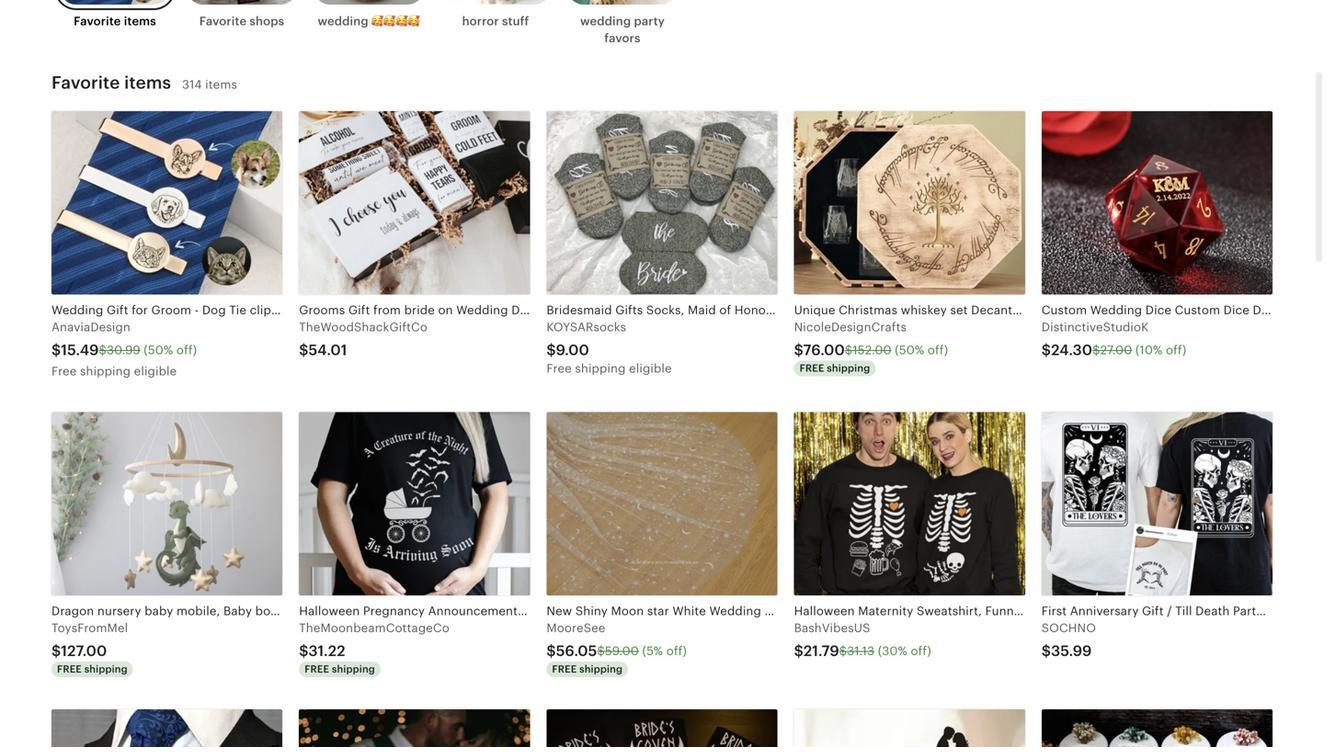 Task type: vqa. For each thing, say whether or not it's contained in the screenshot.
$ 29.99 $ 74.97 (60% off) Sale ends in 22 hours
no



Task type: describe. For each thing, give the bounding box(es) containing it.
wedding for wedding 🥰🥰🥰🥰
[[318, 14, 369, 28]]

first anniversary gift / till death party shirts, black skeleton wedding shirt, goth wedding day shirt, engagement gift for couple cp020cc image
[[1042, 413, 1273, 596]]

🥰🥰🥰🥰
[[372, 14, 420, 28]]

$ inside koysarsocks $ 9.00 free shipping eligible
[[547, 342, 556, 359]]

new shiny moon star white wedding veil for bride dreamy luxury wedding veil moon star shiny veil long glittering veil-glitter fall easily image
[[547, 413, 778, 596]]

custom wedding dice custom dice d20 dungeons & dragons dnd dice stone dice black dice groom dice bride dice marriage image
[[1042, 111, 1273, 295]]

free inside koysarsocks $ 9.00 free shipping eligible
[[547, 362, 572, 376]]

distinctivestudiok $ 24.30 $ 27.00 (10% off)
[[1042, 320, 1187, 359]]

thewoodshackgiftco $ 54.01
[[299, 320, 428, 359]]

off) for 24.30
[[1166, 343, 1187, 357]]

dragon nursery baby mobile, baby boy mobile, felt hanging toy, fantasy baby nursery, golden moon and stars, baby shower gift image
[[52, 413, 283, 596]]

toysfrommel
[[52, 622, 128, 635]]

$ inside thewoodshackgiftco $ 54.01
[[299, 342, 309, 359]]

off) for 56.05
[[667, 645, 687, 659]]

50 customizable led foam glow sticks 16 inch - 3 modes multi-color/single color, light up led foam stick image
[[299, 710, 530, 748]]

wedding 🥰🥰🥰🥰
[[318, 14, 420, 28]]

(50% for 15.49
[[144, 343, 173, 357]]

(30%
[[878, 645, 908, 659]]

unique christmas whiskey set decanter glasses set lotr fun gift personalized whiskey glasses set christmas gift for boyfriend image
[[794, 111, 1025, 295]]

eligible inside koysarsocks $ 9.00 free shipping eligible
[[629, 362, 672, 376]]

nicoledesigncrafts
[[794, 320, 907, 334]]

1 vertical spatial favorite items
[[52, 73, 171, 92]]

mountain wedding cake topper,bride and groom,cake topper with date,custom mountain cake topper,personalized cake topper,tree cake toppera282 image
[[794, 710, 1025, 748]]

bashvibesus
[[794, 622, 871, 635]]

shipping inside "toysfrommel $ 127.00 free shipping"
[[84, 664, 128, 676]]

(50% for 76.00
[[895, 343, 925, 357]]

favors
[[605, 31, 641, 45]]

56.05
[[556, 643, 597, 660]]

wedding gift for groom - dog tie clip - custom tie clip - tie clip personalize pet portrait -engraved tie bar -logo tie clip -christmas gift image
[[52, 111, 283, 295]]

(5%
[[642, 645, 663, 659]]

314
[[182, 78, 202, 91]]

$ inside sochno $ 35.99
[[1042, 643, 1051, 660]]

shipping inside anaviadesign $ 15.49 $ 30.99 (50% off) free shipping eligible
[[80, 365, 131, 378]]

54.01
[[309, 342, 347, 359]]

152.00
[[853, 343, 892, 357]]

free inside mooresee $ 56.05 $ 59.00 (5% off) free shipping
[[552, 664, 577, 676]]

mooresee $ 56.05 $ 59.00 (5% off) free shipping
[[547, 622, 687, 676]]

127.00
[[61, 643, 107, 660]]

15.49
[[61, 342, 99, 359]]

party
[[634, 14, 665, 28]]

$ inside themoonbeamcottageco $ 31.22 free shipping
[[299, 643, 309, 660]]

30.99
[[107, 343, 140, 357]]

distinctivestudiok
[[1042, 320, 1149, 334]]

bashvibesus $ 21.79 $ 31.13 (30% off)
[[794, 622, 932, 660]]

thewoodshackgiftco
[[299, 320, 428, 334]]

toysfrommel $ 127.00 free shipping
[[52, 622, 128, 676]]

0 vertical spatial favorite items
[[74, 14, 156, 28]]

bridesmaid gifts socks, maid of honor socks, wedding party socks, bridal party socks, custom wedding socks, bridesmaid proposal gifts bgs image
[[547, 111, 778, 295]]



Task type: locate. For each thing, give the bounding box(es) containing it.
handmade wedding favor fragrance candles in bulk - decorative dried flower petal - bridal, baptism, baby shower gift ideas for guest in bulk image
[[1042, 710, 1273, 748]]

(50%
[[144, 343, 173, 357], [895, 343, 925, 357]]

0 horizontal spatial free
[[52, 365, 77, 378]]

off) right (30%
[[911, 645, 932, 659]]

favorite items
[[74, 14, 156, 28], [52, 73, 171, 92]]

0 horizontal spatial (50%
[[144, 343, 173, 357]]

(50% right 30.99
[[144, 343, 173, 357]]

brides coven can sleeve, witchy wedding bachelorette, bachelorette can coolers image
[[547, 710, 778, 748]]

free down 9.00
[[547, 362, 572, 376]]

halloween maternity sweatshirt, funny skeleton baby matching pregnancy announcement shirt for couple, new mom and dad to be pregnant costume image
[[794, 413, 1025, 596]]

wedding left '🥰🥰🥰🥰'
[[318, 14, 369, 28]]

horror
[[462, 14, 499, 28]]

$
[[52, 342, 61, 359], [299, 342, 309, 359], [547, 342, 556, 359], [794, 342, 804, 359], [1042, 342, 1051, 359], [99, 343, 107, 357], [845, 343, 853, 357], [1093, 343, 1101, 357], [52, 643, 61, 660], [299, 643, 309, 660], [547, 643, 556, 660], [794, 643, 804, 660], [1042, 643, 1051, 660], [597, 645, 605, 659], [839, 645, 847, 659]]

themoonbeamcottageco $ 31.22 free shipping
[[299, 622, 450, 676]]

free inside themoonbeamcottageco $ 31.22 free shipping
[[305, 664, 329, 676]]

koysarsocks
[[547, 320, 627, 334]]

horror stuff
[[462, 14, 529, 28]]

314 items
[[182, 78, 237, 91]]

(50% inside anaviadesign $ 15.49 $ 30.99 (50% off) free shipping eligible
[[144, 343, 173, 357]]

wedding party favors
[[580, 14, 665, 45]]

off) for 21.79
[[911, 645, 932, 659]]

favorite shops link
[[178, 0, 305, 41]]

59.00
[[605, 645, 639, 659]]

76.00
[[804, 342, 845, 359]]

free inside nicoledesigncrafts $ 76.00 $ 152.00 (50% off) free shipping
[[800, 363, 825, 374]]

0 horizontal spatial eligible
[[134, 365, 177, 378]]

free down the 15.49
[[52, 365, 77, 378]]

off) inside anaviadesign $ 15.49 $ 30.99 (50% off) free shipping eligible
[[177, 343, 197, 357]]

free inside anaviadesign $ 15.49 $ 30.99 (50% off) free shipping eligible
[[52, 365, 77, 378]]

stuff
[[502, 14, 529, 28]]

favorite for favorite items link
[[74, 14, 121, 28]]

$ inside "toysfrommel $ 127.00 free shipping"
[[52, 643, 61, 660]]

favorite
[[74, 14, 121, 28], [199, 14, 247, 28], [52, 73, 120, 92]]

shipping down 30.99
[[80, 365, 131, 378]]

off) right 30.99
[[177, 343, 197, 357]]

mooresee
[[547, 622, 606, 635]]

off) inside bashvibesus $ 21.79 $ 31.13 (30% off)
[[911, 645, 932, 659]]

grooms gift from bride on wedding day, groom box, groom gift box, wedding gift for groom, future husband gift, grooms survival kit image
[[299, 111, 530, 295]]

wedding 🥰🥰🥰🥰 link
[[305, 0, 432, 41]]

1 wedding from the left
[[318, 14, 369, 28]]

anaviadesign $ 15.49 $ 30.99 (50% off) free shipping eligible
[[52, 320, 197, 378]]

royal blue skull tie – gothic wedding blue skull neckties image
[[52, 710, 283, 748]]

free down 56.05
[[552, 664, 577, 676]]

wedding party favors link
[[559, 0, 686, 58]]

wedding inside wedding party favors
[[580, 14, 631, 28]]

1 (50% from the left
[[144, 343, 173, 357]]

free down 31.22
[[305, 664, 329, 676]]

off) right 152.00
[[928, 343, 948, 357]]

2 (50% from the left
[[895, 343, 925, 357]]

(50% right 152.00
[[895, 343, 925, 357]]

31.22
[[309, 643, 345, 660]]

nicoledesigncrafts $ 76.00 $ 152.00 (50% off) free shipping
[[794, 320, 948, 374]]

favorite shops
[[199, 14, 284, 28]]

off) inside mooresee $ 56.05 $ 59.00 (5% off) free shipping
[[667, 645, 687, 659]]

1 horizontal spatial (50%
[[895, 343, 925, 357]]

sochno
[[1042, 622, 1096, 635]]

wedding for wedding party favors
[[580, 14, 631, 28]]

free
[[547, 362, 572, 376], [52, 365, 77, 378]]

favorite items link
[[52, 0, 178, 41]]

27.00
[[1101, 343, 1132, 357]]

1 horizontal spatial wedding
[[580, 14, 631, 28]]

themoonbeamcottageco
[[299, 622, 450, 635]]

eligible inside anaviadesign $ 15.49 $ 30.99 (50% off) free shipping eligible
[[134, 365, 177, 378]]

eligible
[[629, 362, 672, 376], [134, 365, 177, 378]]

koysarsocks $ 9.00 free shipping eligible
[[547, 320, 672, 376]]

wedding
[[318, 14, 369, 28], [580, 14, 631, 28]]

free
[[800, 363, 825, 374], [57, 664, 82, 676], [305, 664, 329, 676], [552, 664, 577, 676]]

2 wedding from the left
[[580, 14, 631, 28]]

(50% inside nicoledesigncrafts $ 76.00 $ 152.00 (50% off) free shipping
[[895, 343, 925, 357]]

off) for 15.49
[[177, 343, 197, 357]]

31.13
[[847, 645, 875, 659]]

anaviadesign
[[52, 320, 131, 334]]

shipping inside nicoledesigncrafts $ 76.00 $ 152.00 (50% off) free shipping
[[827, 363, 870, 374]]

shipping down 152.00
[[827, 363, 870, 374]]

off) inside distinctivestudiok $ 24.30 $ 27.00 (10% off)
[[1166, 343, 1187, 357]]

off) right '(5%'
[[667, 645, 687, 659]]

shops
[[250, 14, 284, 28]]

halloween pregnancy announcement shirt expecting baby gift halloween maternity top funny pregnancy shirt 2023 gothic mommy to be gift bat image
[[299, 413, 530, 596]]

off) right (10%
[[1166, 343, 1187, 357]]

shipping inside mooresee $ 56.05 $ 59.00 (5% off) free shipping
[[580, 664, 623, 676]]

off)
[[177, 343, 197, 357], [928, 343, 948, 357], [1166, 343, 1187, 357], [667, 645, 687, 659], [911, 645, 932, 659]]

0 horizontal spatial wedding
[[318, 14, 369, 28]]

items
[[124, 14, 156, 28], [124, 73, 171, 92], [205, 78, 237, 91]]

shipping down 9.00
[[575, 362, 626, 376]]

21.79
[[804, 643, 839, 660]]

off) for 76.00
[[928, 343, 948, 357]]

free down 127.00
[[57, 664, 82, 676]]

35.99
[[1051, 643, 1092, 660]]

1 horizontal spatial eligible
[[629, 362, 672, 376]]

shipping down 31.22
[[332, 664, 375, 676]]

shipping
[[575, 362, 626, 376], [827, 363, 870, 374], [80, 365, 131, 378], [84, 664, 128, 676], [332, 664, 375, 676], [580, 664, 623, 676]]

free down 76.00 in the top of the page
[[800, 363, 825, 374]]

sochno $ 35.99
[[1042, 622, 1096, 660]]

free inside "toysfrommel $ 127.00 free shipping"
[[57, 664, 82, 676]]

24.30
[[1051, 342, 1093, 359]]

shipping down 127.00
[[84, 664, 128, 676]]

9.00
[[556, 342, 589, 359]]

horror stuff link
[[432, 0, 559, 41]]

off) inside nicoledesigncrafts $ 76.00 $ 152.00 (50% off) free shipping
[[928, 343, 948, 357]]

shipping inside themoonbeamcottageco $ 31.22 free shipping
[[332, 664, 375, 676]]

1 horizontal spatial free
[[547, 362, 572, 376]]

favorite for favorite shops link
[[199, 14, 247, 28]]

shipping inside koysarsocks $ 9.00 free shipping eligible
[[575, 362, 626, 376]]

wedding up favors on the left of the page
[[580, 14, 631, 28]]

shipping down 59.00 on the left of page
[[580, 664, 623, 676]]

(10%
[[1136, 343, 1163, 357]]



